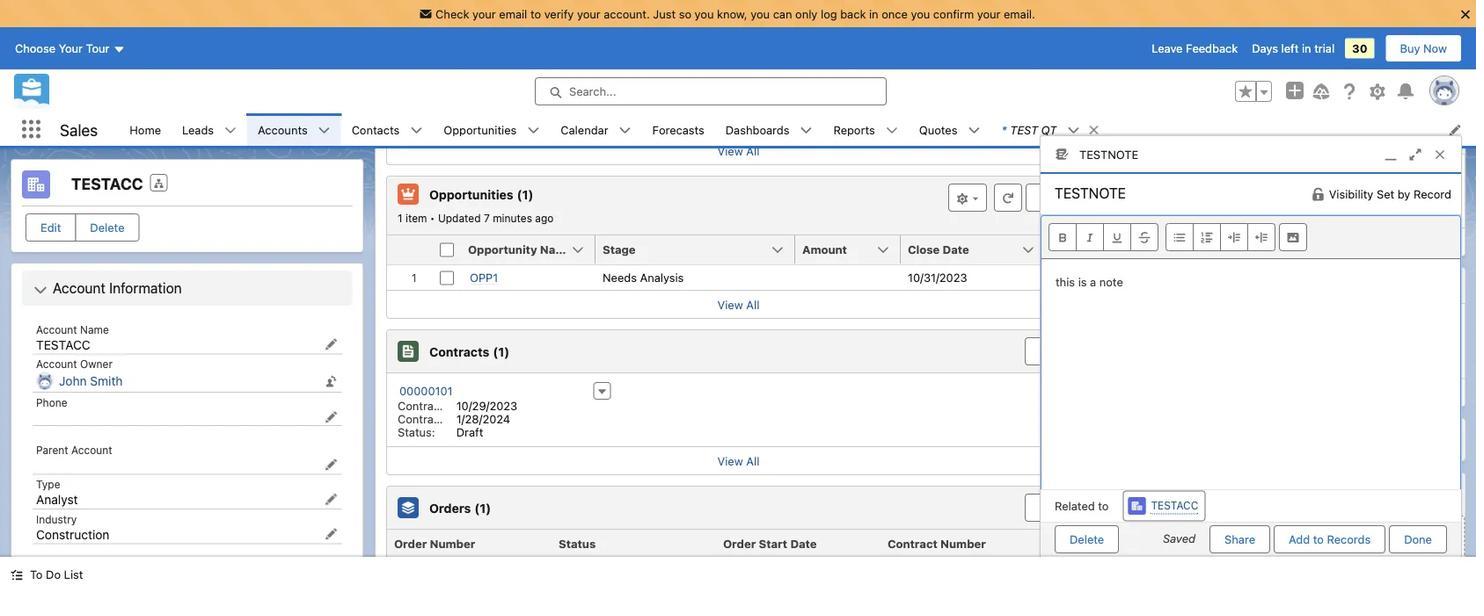 Task type: describe. For each thing, give the bounding box(es) containing it.
00000101 element
[[387, 381, 621, 441]]

analyst
[[36, 493, 78, 508]]

industry
[[36, 514, 77, 526]]

minutes
[[492, 212, 532, 224]]

accounts
[[258, 123, 308, 136]]

opp1 element
[[1113, 162, 1465, 222]]

upload files
[[1266, 539, 1332, 552]]

1/28/2024 status:
[[397, 413, 510, 439]]

list
[[64, 569, 83, 582]]

leads
[[182, 123, 214, 136]]

opportunities status
[[397, 212, 438, 224]]

name for account name
[[80, 324, 109, 336]]

status
[[558, 538, 595, 551]]

close date
[[908, 243, 969, 256]]

qt
[[1041, 123, 1057, 136]]

amount:
[[1124, 194, 1169, 207]]

a
[[1090, 275, 1096, 289]]

text default image inside testnote dialog
[[1312, 188, 1326, 202]]

opportunities for opportunities (1)
[[429, 187, 513, 202]]

reports list item
[[823, 113, 909, 146]]

text default image inside "contacts" list item
[[410, 125, 423, 137]]

testnote dialog
[[1040, 135, 1462, 558]]

opp1 for opp1 link within opportunities grid
[[469, 271, 498, 285]]

quotes list item
[[909, 113, 991, 146]]

note
[[1100, 275, 1123, 289]]

log
[[821, 7, 837, 20]]

opportunities list item
[[433, 113, 550, 146]]

orders image
[[397, 498, 418, 519]]

0 horizontal spatial account image
[[22, 171, 50, 199]]

1 vertical spatial testacc
[[36, 338, 90, 352]]

amount
[[802, 243, 847, 256]]

contacts
[[352, 123, 400, 136]]

contract for contract start date:
[[397, 399, 444, 413]]

text default image inside files element
[[1439, 485, 1452, 497]]

account right the 'parent'
[[71, 444, 112, 457]]

so
[[679, 7, 692, 20]]

opportunities (1)
[[429, 187, 533, 202]]

smith
[[90, 374, 123, 389]]

stage cell
[[595, 236, 805, 266]]

2 your from the left
[[577, 7, 601, 20]]

construction
[[36, 528, 110, 542]]

updated
[[438, 212, 480, 224]]

days left in trial
[[1252, 42, 1335, 55]]

do
[[46, 569, 61, 582]]

text default image up testnote
[[1088, 124, 1100, 136]]

edit parent account image
[[325, 459, 337, 472]]

orders
[[429, 501, 471, 516]]

opportunity name
[[468, 243, 572, 256]]

visibility
[[1329, 188, 1374, 201]]

contract for contract number
[[887, 538, 937, 551]]

files element
[[1113, 473, 1466, 593]]

7
[[483, 212, 489, 224]]

days
[[1252, 42, 1278, 55]]

*
[[1002, 123, 1007, 136]]

2 you from the left
[[751, 7, 770, 20]]

buy now
[[1400, 42, 1447, 55]]

text default image inside 'to do list' button
[[11, 570, 23, 582]]

amount button
[[795, 236, 900, 264]]

order number
[[394, 538, 475, 551]]

opportunities grid
[[387, 236, 1090, 291]]

owner
[[80, 359, 113, 371]]

account information
[[53, 280, 182, 297]]

0 vertical spatial action cell
[[1046, 236, 1090, 266]]

is
[[1078, 275, 1087, 289]]

opp1 link inside opportunities grid
[[469, 271, 498, 285]]

buy
[[1400, 42, 1420, 55]]

verify
[[544, 7, 574, 20]]

text default image inside the leads "list item"
[[224, 125, 237, 137]]

text default image inside accounts 'list item'
[[318, 125, 331, 137]]

text default image for *
[[1067, 125, 1080, 137]]

only
[[795, 7, 818, 20]]

name for opportunity name
[[540, 243, 572, 256]]

choose your tour button
[[14, 34, 126, 63]]

john
[[59, 374, 87, 389]]

reports link
[[823, 113, 886, 146]]

records
[[1327, 534, 1371, 547]]

text default image for dashboards
[[800, 125, 812, 137]]

account owner
[[36, 359, 113, 371]]

stage button
[[595, 236, 795, 264]]

account for account information
[[53, 280, 106, 297]]

parent account
[[36, 444, 112, 457]]

to for add to records
[[1313, 534, 1324, 547]]

testnote
[[1080, 148, 1139, 161]]

forecasts link
[[642, 113, 715, 146]]

contracts image
[[397, 341, 418, 362]]

left
[[1281, 42, 1299, 55]]

text default image for opportunities
[[527, 125, 540, 137]]

dashboards link
[[715, 113, 800, 146]]

10/29/2023
[[456, 399, 517, 413]]

1 horizontal spatial account image
[[1128, 498, 1146, 516]]

leads list item
[[172, 113, 247, 146]]

date: for contract start date:
[[476, 399, 504, 413]]

draft
[[456, 426, 483, 439]]

all down opportunities grid
[[746, 298, 759, 311]]

text default image inside account information dropdown button
[[33, 284, 48, 298]]

contracts
[[429, 345, 489, 359]]

new for orders (1)
[[1040, 502, 1063, 515]]

1 vertical spatial delete button
[[1055, 526, 1119, 554]]

leave
[[1152, 42, 1183, 55]]

this is a note
[[1056, 275, 1123, 289]]

close date button
[[900, 236, 1046, 264]]

contacts list item
[[341, 113, 433, 146]]

account.
[[604, 7, 650, 20]]

date: inside the 10/29/2023 contract end date:
[[470, 413, 499, 426]]

0 vertical spatial action image
[[1046, 236, 1090, 264]]

text default image inside the reports list item
[[886, 125, 898, 137]]

email
[[499, 7, 527, 20]]

new button for contracts (1)
[[1025, 339, 1077, 365]]

close date cell
[[900, 236, 1056, 266]]

account name
[[36, 324, 109, 336]]

edit type image
[[325, 494, 337, 506]]

list item containing *
[[991, 113, 1108, 146]]

(1) for contracts (1)
[[493, 345, 509, 359]]

buy now button
[[1385, 34, 1462, 63]]

contract number cell
[[880, 531, 1045, 560]]

john smith link
[[59, 374, 123, 390]]

email.
[[1004, 7, 1035, 20]]

1 horizontal spatial cell
[[795, 266, 900, 290]]

item
[[405, 212, 427, 224]]

this
[[1056, 275, 1075, 289]]

1 vertical spatial action cell
[[1045, 531, 1089, 560]]

date: for amount: close date:
[[1157, 207, 1185, 220]]

row number image
[[387, 236, 432, 264]]



Task type: vqa. For each thing, say whether or not it's contained in the screenshot.
Campaign Influence (9) link at the top
no



Task type: locate. For each thing, give the bounding box(es) containing it.
check
[[436, 7, 469, 20]]

text default image
[[1088, 124, 1100, 136], [527, 125, 540, 137], [619, 125, 631, 137], [800, 125, 812, 137], [1067, 125, 1080, 137], [33, 284, 48, 298]]

to inside 'button'
[[1313, 534, 1324, 547]]

1 vertical spatial opportunities
[[429, 187, 513, 202]]

1 horizontal spatial delete button
[[1055, 526, 1119, 554]]

1 vertical spatial name
[[80, 324, 109, 336]]

status cell
[[551, 531, 716, 560]]

new button
[[1025, 184, 1079, 212], [1025, 339, 1077, 365], [1025, 495, 1077, 522]]

0 horizontal spatial in
[[869, 7, 879, 20]]

2 order from the left
[[723, 538, 756, 551]]

None text field
[[1041, 174, 1225, 213]]

testacc inside testnote dialog
[[1151, 500, 1199, 513]]

new button up delete status
[[1025, 495, 1077, 522]]

order number cell
[[387, 531, 551, 560]]

contacts link
[[341, 113, 410, 146]]

by
[[1398, 188, 1411, 201]]

30
[[1352, 42, 1368, 55]]

0 horizontal spatial number
[[429, 538, 475, 551]]

name inside button
[[540, 243, 572, 256]]

0 horizontal spatial your
[[472, 7, 496, 20]]

1 horizontal spatial close
[[1124, 207, 1154, 220]]

number for contract number
[[940, 538, 986, 551]]

(1) for opportunities (1)
[[517, 187, 533, 202]]

list containing home
[[119, 113, 1476, 146]]

0 horizontal spatial delete
[[90, 221, 125, 234]]

add to records button
[[1274, 526, 1386, 554]]

you right 'so'
[[695, 7, 714, 20]]

text default image inside quotes list item
[[968, 125, 981, 137]]

tab panel
[[386, 15, 1091, 593]]

group
[[1235, 81, 1272, 102]]

add
[[1289, 534, 1310, 547]]

2 vertical spatial (1)
[[474, 501, 491, 516]]

to
[[30, 569, 43, 582]]

edit button
[[26, 214, 76, 242]]

1 horizontal spatial 10/31/2023
[[1218, 207, 1277, 220]]

0 vertical spatial opp1
[[1126, 166, 1154, 179]]

back
[[840, 7, 866, 20]]

00000101
[[399, 384, 452, 398]]

testacc down account name
[[36, 338, 90, 352]]

tour
[[86, 42, 110, 55]]

cell down amount button
[[795, 266, 900, 290]]

0 vertical spatial (1)
[[517, 187, 533, 202]]

1 horizontal spatial name
[[540, 243, 572, 256]]

start inside 00000101 element
[[447, 399, 473, 413]]

edit
[[40, 221, 61, 234]]

text default image right the contacts
[[410, 125, 423, 137]]

start inside cell
[[758, 538, 787, 551]]

home link
[[119, 113, 172, 146]]

confirm
[[933, 7, 974, 20]]

john smith
[[59, 374, 123, 389]]

1 vertical spatial date
[[790, 538, 817, 551]]

forecasts
[[652, 123, 705, 136]]

account image left testacc link
[[1128, 498, 1146, 516]]

new up format text element
[[1040, 191, 1064, 205]]

0 vertical spatial start
[[447, 399, 473, 413]]

date: inside amount: close date:
[[1157, 207, 1185, 220]]

all down opp1 element
[[1297, 236, 1310, 249]]

0 horizontal spatial close
[[908, 243, 939, 256]]

account inside dropdown button
[[53, 280, 106, 297]]

1 horizontal spatial you
[[751, 7, 770, 20]]

delete inside status
[[1070, 534, 1104, 547]]

1 horizontal spatial number
[[940, 538, 986, 551]]

account up john
[[36, 359, 77, 371]]

set
[[1377, 188, 1395, 201]]

order start date cell
[[716, 531, 880, 560]]

contract inside cell
[[887, 538, 937, 551]]

2 number from the left
[[940, 538, 986, 551]]

order for order number
[[394, 538, 427, 551]]

test
[[1010, 123, 1038, 136]]

0 vertical spatial files
[[1156, 488, 1184, 503]]

list
[[119, 113, 1476, 146]]

opp1 up stage:
[[1126, 166, 1154, 179]]

(1) right orders
[[474, 501, 491, 516]]

2 horizontal spatial your
[[977, 7, 1001, 20]]

upload
[[1266, 539, 1304, 552]]

opp1 link up stage:
[[1126, 166, 1154, 180]]

1 vertical spatial 10/31/2023
[[908, 271, 967, 285]]

you right the once
[[911, 7, 930, 20]]

1 vertical spatial start
[[758, 538, 787, 551]]

to right 'add'
[[1313, 534, 1324, 547]]

information
[[109, 280, 182, 297]]

10/31/2023 down close date
[[908, 271, 967, 285]]

1 horizontal spatial in
[[1302, 42, 1311, 55]]

can
[[773, 7, 792, 20]]

0 horizontal spatial start
[[447, 399, 473, 413]]

1 horizontal spatial opp1
[[1126, 166, 1154, 179]]

date:
[[1157, 207, 1185, 220], [476, 399, 504, 413], [470, 413, 499, 426]]

in right the left
[[1302, 42, 1311, 55]]

type
[[36, 479, 60, 491]]

text default image right reports at the top right of the page
[[886, 125, 898, 137]]

opp1 link
[[1126, 166, 1154, 180], [469, 271, 498, 285]]

choose
[[15, 42, 56, 55]]

2 vertical spatial new
[[1040, 502, 1063, 515]]

needs
[[602, 271, 636, 285]]

text default image for calendar
[[619, 125, 631, 137]]

0 horizontal spatial to
[[530, 7, 541, 20]]

account up account name
[[53, 280, 106, 297]]

1 horizontal spatial start
[[758, 538, 787, 551]]

0 horizontal spatial delete button
[[75, 214, 139, 242]]

view all link
[[387, 136, 1090, 165], [1113, 228, 1465, 256], [387, 290, 1090, 318], [387, 447, 1090, 475]]

1 horizontal spatial opp1 link
[[1126, 166, 1154, 180]]

0 vertical spatial to
[[530, 7, 541, 20]]

to for related to
[[1098, 500, 1109, 513]]

opportunities
[[444, 123, 517, 136], [429, 187, 513, 202]]

text default image up account name
[[33, 284, 48, 298]]

files (0)
[[1156, 488, 1206, 503]]

0 horizontal spatial order
[[394, 538, 427, 551]]

00000101 link
[[399, 384, 452, 399]]

10/31/2023 inside opp1 element
[[1218, 207, 1277, 220]]

new button up format text element
[[1025, 184, 1079, 212]]

1 vertical spatial new button
[[1025, 339, 1077, 365]]

action cell down related on the right bottom of the page
[[1045, 531, 1089, 560]]

1 vertical spatial close
[[908, 243, 939, 256]]

opportunity name cell
[[461, 236, 606, 266]]

your left email.
[[977, 7, 1001, 20]]

0 vertical spatial opp1 link
[[1126, 166, 1154, 180]]

new down this
[[1040, 345, 1063, 359]]

calendar link
[[550, 113, 619, 146]]

1 horizontal spatial delete
[[1070, 534, 1104, 547]]

cell
[[432, 236, 461, 266], [795, 266, 900, 290]]

toolbar inside testnote dialog
[[1042, 217, 1460, 260]]

tab panel containing opportunities
[[386, 15, 1091, 593]]

text default image right qt
[[1067, 125, 1080, 137]]

opportunities for opportunities
[[444, 123, 517, 136]]

* test qt
[[1002, 123, 1057, 136]]

close inside close date button
[[908, 243, 939, 256]]

0 horizontal spatial opp1 link
[[469, 271, 498, 285]]

format body element
[[1166, 224, 1276, 252]]

opportunities up the 1 item • updated 7 minutes ago
[[429, 187, 513, 202]]

2 vertical spatial to
[[1313, 534, 1324, 547]]

1 vertical spatial (1)
[[493, 345, 509, 359]]

action cell
[[1046, 236, 1090, 266], [1045, 531, 1089, 560]]

delete status
[[1055, 526, 1163, 554]]

2 horizontal spatial to
[[1313, 534, 1324, 547]]

1 vertical spatial new
[[1040, 345, 1063, 359]]

1 horizontal spatial to
[[1098, 500, 1109, 513]]

1 horizontal spatial files
[[1307, 539, 1332, 552]]

1 vertical spatial files
[[1307, 539, 1332, 552]]

close down stage:
[[1124, 207, 1154, 220]]

date inside order start date cell
[[790, 538, 817, 551]]

2 horizontal spatial (1)
[[517, 187, 533, 202]]

contract
[[397, 399, 444, 413], [397, 413, 444, 426], [887, 538, 937, 551]]

edit account name image
[[325, 339, 337, 351]]

0 vertical spatial 10/31/2023
[[1218, 207, 1277, 220]]

text default image left calendar link
[[527, 125, 540, 137]]

once
[[882, 7, 908, 20]]

delete button down related to
[[1055, 526, 1119, 554]]

text default image left reports link
[[800, 125, 812, 137]]

dashboards
[[726, 123, 790, 136]]

to do list
[[30, 569, 83, 582]]

1 vertical spatial delete
[[1070, 534, 1104, 547]]

calendar list item
[[550, 113, 642, 146]]

close right amount button
[[908, 243, 939, 256]]

Compose text text field
[[1042, 260, 1460, 490]]

leads link
[[172, 113, 224, 146]]

1 vertical spatial account image
[[1128, 498, 1146, 516]]

to right related on the right bottom of the page
[[1098, 500, 1109, 513]]

text default image left the to at the bottom
[[11, 570, 23, 582]]

now
[[1424, 42, 1447, 55]]

dashboards list item
[[715, 113, 823, 146]]

account for account owner
[[36, 359, 77, 371]]

text default image right leads
[[224, 125, 237, 137]]

account up account owner
[[36, 324, 77, 336]]

home
[[130, 123, 161, 136]]

needs analysis
[[602, 271, 684, 285]]

0 horizontal spatial 10/31/2023
[[908, 271, 967, 285]]

2 vertical spatial testacc
[[1151, 500, 1199, 513]]

0 vertical spatial new button
[[1025, 184, 1079, 212]]

you left can
[[751, 7, 770, 20]]

opp1 down opportunity
[[469, 271, 498, 285]]

1 order from the left
[[394, 538, 427, 551]]

1 vertical spatial action image
[[1045, 531, 1089, 559]]

1 vertical spatial in
[[1302, 42, 1311, 55]]

saved
[[1163, 532, 1196, 546]]

testacc down sales
[[71, 175, 143, 194]]

opportunities inside list item
[[444, 123, 517, 136]]

opp1 for opp1 link to the top
[[1126, 166, 1154, 179]]

new button for orders (1)
[[1025, 495, 1077, 522]]

know,
[[717, 7, 748, 20]]

delete down related to
[[1070, 534, 1104, 547]]

(1) up minutes
[[517, 187, 533, 202]]

10/29/2023 contract end date:
[[397, 399, 517, 426]]

text default image inside opportunities list item
[[527, 125, 540, 137]]

amount cell
[[795, 236, 911, 266]]

10/31/2023 inside opportunities grid
[[908, 271, 967, 285]]

1 vertical spatial opp1
[[469, 271, 498, 285]]

done button
[[1389, 526, 1447, 554]]

accounts list item
[[247, 113, 341, 146]]

number inside order number cell
[[429, 538, 475, 551]]

3 you from the left
[[911, 7, 930, 20]]

parent
[[36, 444, 68, 457]]

0 horizontal spatial cell
[[432, 236, 461, 266]]

edit industry image
[[325, 529, 337, 541]]

account image up edit
[[22, 171, 50, 199]]

related
[[1055, 500, 1095, 513]]

2 horizontal spatial you
[[911, 7, 930, 20]]

to right email on the left top
[[530, 7, 541, 20]]

all up order start date
[[746, 455, 759, 468]]

name up owner
[[80, 324, 109, 336]]

your right 'verify'
[[577, 7, 601, 20]]

0 vertical spatial account image
[[22, 171, 50, 199]]

3 your from the left
[[977, 7, 1001, 20]]

new button down this
[[1025, 339, 1077, 365]]

close inside amount: close date:
[[1124, 207, 1154, 220]]

edit phone image
[[325, 412, 337, 424]]

delete right edit button
[[90, 221, 125, 234]]

status:
[[397, 426, 435, 439]]

to do list button
[[0, 558, 94, 593]]

date: right end
[[470, 413, 499, 426]]

3 new button from the top
[[1025, 495, 1077, 522]]

order for order start date
[[723, 538, 756, 551]]

analysis
[[640, 271, 684, 285]]

leave feedback link
[[1152, 42, 1238, 55]]

0 vertical spatial in
[[869, 7, 879, 20]]

delete button
[[75, 214, 139, 242], [1055, 526, 1119, 554]]

name
[[540, 243, 572, 256], [80, 324, 109, 336]]

1 number from the left
[[429, 538, 475, 551]]

opp1 inside opportunities grid
[[469, 271, 498, 285]]

number for order number
[[429, 538, 475, 551]]

trial
[[1315, 42, 1335, 55]]

list item
[[991, 113, 1108, 146]]

text default image left *
[[968, 125, 981, 137]]

2 new button from the top
[[1025, 339, 1077, 365]]

action image up this
[[1046, 236, 1090, 264]]

0 vertical spatial opportunities
[[444, 123, 517, 136]]

opportunities image
[[397, 184, 418, 205]]

0 horizontal spatial (1)
[[474, 501, 491, 516]]

contracts (1)
[[429, 345, 509, 359]]

close
[[1124, 207, 1154, 220], [908, 243, 939, 256]]

1/28/2024
[[456, 413, 510, 426]]

start for contract
[[447, 399, 473, 413]]

text default image inside dashboards list item
[[800, 125, 812, 137]]

leave feedback
[[1152, 42, 1238, 55]]

opportunities link
[[433, 113, 527, 146]]

date: up draft
[[476, 399, 504, 413]]

cell down updated
[[432, 236, 461, 266]]

start for order
[[758, 538, 787, 551]]

opportunities up opportunities (1) at the left
[[444, 123, 517, 136]]

text default image left visibility
[[1312, 188, 1326, 202]]

row number cell
[[387, 236, 432, 266]]

0 vertical spatial name
[[540, 243, 572, 256]]

contract start date:
[[397, 399, 504, 413]]

•
[[430, 212, 435, 224]]

delete button right edit
[[75, 214, 139, 242]]

0 vertical spatial testacc
[[71, 175, 143, 194]]

0 horizontal spatial name
[[80, 324, 109, 336]]

action image
[[1046, 236, 1090, 264], [1045, 531, 1089, 559]]

opp1 link down opportunity
[[469, 271, 498, 285]]

search...
[[569, 85, 616, 98]]

check your email to verify your account. just so you know, you can only log back in once you confirm your email.
[[436, 7, 1035, 20]]

format text element
[[1049, 224, 1159, 252]]

(1) for orders (1)
[[474, 501, 491, 516]]

in right back
[[869, 7, 879, 20]]

0 vertical spatial close
[[1124, 207, 1154, 220]]

0 vertical spatial new
[[1040, 191, 1064, 205]]

1 horizontal spatial your
[[577, 7, 601, 20]]

1 vertical spatial opp1 link
[[469, 271, 498, 285]]

text default image right accounts
[[318, 125, 331, 137]]

accounts link
[[247, 113, 318, 146]]

new for contracts (1)
[[1040, 345, 1063, 359]]

in
[[869, 7, 879, 20], [1302, 42, 1311, 55]]

account image
[[22, 171, 50, 199], [1128, 498, 1146, 516]]

text default image inside the calendar list item
[[619, 125, 631, 137]]

0 horizontal spatial opp1
[[469, 271, 498, 285]]

1 horizontal spatial (1)
[[493, 345, 509, 359]]

new up delete status
[[1040, 502, 1063, 515]]

opportunity
[[468, 243, 537, 256]]

text default image
[[224, 125, 237, 137], [318, 125, 331, 137], [410, 125, 423, 137], [886, 125, 898, 137], [968, 125, 981, 137], [1312, 188, 1326, 202], [1439, 485, 1452, 497], [11, 570, 23, 582]]

account for account name
[[36, 324, 77, 336]]

10/31/2023 up the format body element
[[1218, 207, 1277, 220]]

1 horizontal spatial order
[[723, 538, 756, 551]]

2 vertical spatial new button
[[1025, 495, 1077, 522]]

search... button
[[535, 77, 887, 106]]

all down dashboards
[[746, 144, 759, 157]]

amount: close date:
[[1124, 194, 1185, 220]]

testacc link
[[1151, 498, 1199, 515]]

cases image
[[1124, 276, 1145, 297]]

1 vertical spatial to
[[1098, 500, 1109, 513]]

number inside contract number cell
[[940, 538, 986, 551]]

0 horizontal spatial you
[[695, 7, 714, 20]]

1
[[397, 212, 402, 224]]

action image down related on the right bottom of the page
[[1045, 531, 1089, 559]]

your left email on the left top
[[472, 7, 496, 20]]

contract inside the 10/29/2023 contract end date:
[[397, 413, 444, 426]]

(0)
[[1187, 488, 1206, 503]]

0 vertical spatial delete button
[[75, 214, 139, 242]]

date inside close date button
[[942, 243, 969, 256]]

feedback
[[1186, 42, 1238, 55]]

text default image right calendar
[[619, 125, 631, 137]]

0 horizontal spatial date
[[790, 538, 817, 551]]

1 you from the left
[[695, 7, 714, 20]]

all
[[746, 144, 759, 157], [1297, 236, 1310, 249], [746, 298, 759, 311], [746, 455, 759, 468]]

(1) right contracts in the bottom of the page
[[493, 345, 509, 359]]

name down ago
[[540, 243, 572, 256]]

date: down stage:
[[1157, 207, 1185, 220]]

you
[[695, 7, 714, 20], [751, 7, 770, 20], [911, 7, 930, 20]]

1 horizontal spatial date
[[942, 243, 969, 256]]

toolbar
[[1042, 217, 1460, 260]]

stage:
[[1124, 181, 1158, 194]]

testacc up saved on the right bottom
[[1151, 500, 1199, 513]]

action cell up this
[[1046, 236, 1090, 266]]

1 your from the left
[[472, 7, 496, 20]]

1 new button from the top
[[1025, 184, 1079, 212]]

your
[[59, 42, 83, 55]]

0 vertical spatial delete
[[90, 221, 125, 234]]

0 vertical spatial date
[[942, 243, 969, 256]]

text default image up the "done" 'button'
[[1439, 485, 1452, 497]]

0 horizontal spatial files
[[1156, 488, 1184, 503]]



